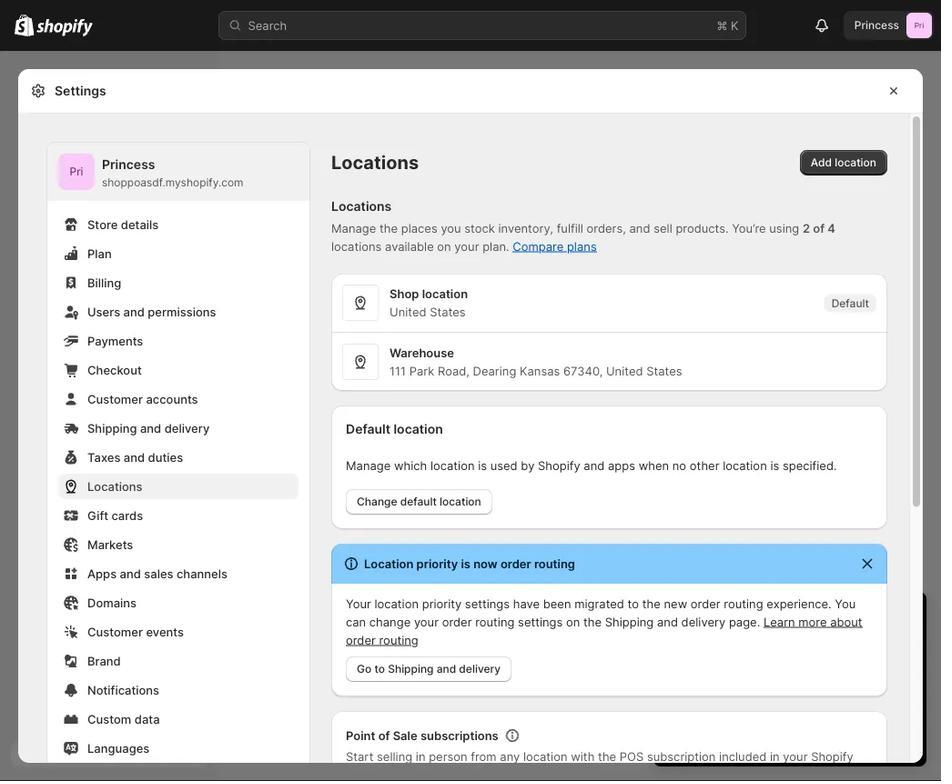 Task type: vqa. For each thing, say whether or not it's contained in the screenshot.
Learn more about order routing Link
yes



Task type: describe. For each thing, give the bounding box(es) containing it.
migrated
[[575, 597, 624, 611]]

1 day left in your trial
[[672, 608, 851, 631]]

features
[[842, 696, 888, 710]]

orders,
[[587, 221, 626, 235]]

events
[[146, 625, 184, 639]]

apps
[[608, 459, 635, 473]]

4
[[828, 221, 836, 235]]

1 horizontal spatial is
[[478, 459, 487, 473]]

and down customer accounts
[[140, 421, 161, 436]]

location right which
[[430, 459, 475, 473]]

united inside shop location united states
[[390, 305, 427, 319]]

accounts
[[146, 392, 198, 406]]

0 horizontal spatial is
[[461, 557, 471, 571]]

compare plans link
[[513, 239, 597, 253]]

payments link
[[58, 329, 299, 354]]

experience.
[[767, 597, 832, 611]]

1 horizontal spatial shipping
[[388, 663, 434, 676]]

princess for princess shoppoasdf.myshopify.com
[[102, 157, 155, 172]]

been
[[543, 597, 571, 611]]

routing down have
[[475, 615, 515, 629]]

go
[[357, 663, 372, 676]]

default
[[400, 496, 437, 509]]

kansas
[[520, 364, 560, 378]]

⌘
[[717, 18, 728, 32]]

shipping inside shop settings menu 'element'
[[87, 421, 137, 436]]

custom
[[87, 713, 131, 727]]

learn
[[764, 615, 795, 629]]

routing up page.
[[724, 597, 763, 611]]

billing
[[87, 276, 121, 290]]

markets link
[[58, 532, 299, 558]]

location inside button
[[440, 496, 481, 509]]

start
[[346, 750, 374, 764]]

apps and sales channels
[[87, 567, 227, 581]]

1 day left in your trial button
[[654, 593, 927, 631]]

change
[[369, 615, 411, 629]]

details
[[121, 218, 159, 232]]

default for default
[[832, 297, 869, 310]]

notifications
[[87, 684, 159, 698]]

1 horizontal spatial delivery
[[459, 663, 501, 676]]

with
[[571, 750, 595, 764]]

change
[[357, 496, 397, 509]]

plan.
[[483, 239, 509, 253]]

0 vertical spatial locations
[[331, 152, 419, 174]]

location
[[364, 557, 414, 571]]

and inside your location priority settings have been migrated to the new order routing experience. you can change your order routing settings on the shipping and delivery page.
[[657, 615, 678, 629]]

used
[[490, 459, 518, 473]]

billing link
[[58, 270, 299, 296]]

inventory,
[[498, 221, 553, 235]]

included
[[719, 750, 767, 764]]

road,
[[438, 364, 470, 378]]

1
[[672, 608, 680, 631]]

your inside your location priority settings have been migrated to the new order routing experience. you can change your order routing settings on the shipping and delivery page.
[[414, 615, 439, 629]]

cards
[[111, 509, 143, 523]]

order right new
[[691, 597, 721, 611]]

domains link
[[58, 591, 299, 616]]

subscriptions
[[420, 729, 499, 743]]

2 horizontal spatial is
[[770, 459, 779, 473]]

you
[[441, 221, 461, 235]]

plan link
[[58, 241, 299, 267]]

states inside warehouse 111 park road, dearing kansas 67340, united states
[[646, 364, 682, 378]]

k
[[731, 18, 739, 32]]

princess shoppoasdf.myshopify.com
[[102, 157, 243, 189]]

the inside start selling in person from any location with the pos subscription included in your shopify plan
[[598, 750, 616, 764]]

2 horizontal spatial in
[[770, 750, 780, 764]]

compare
[[513, 239, 564, 253]]

change default location button
[[346, 490, 492, 515]]

your inside dropdown button
[[775, 608, 813, 631]]

products.
[[676, 221, 729, 235]]

store details link
[[58, 212, 299, 238]]

0 vertical spatial priority
[[417, 557, 458, 571]]

from
[[471, 750, 497, 764]]

shipping and delivery link
[[58, 416, 299, 441]]

taxes and duties link
[[58, 445, 299, 471]]

location right add
[[835, 156, 877, 169]]

data
[[135, 713, 160, 727]]

no
[[672, 459, 686, 473]]

0 horizontal spatial in
[[416, 750, 426, 764]]

available
[[385, 239, 434, 253]]

store
[[723, 696, 752, 710]]

store
[[87, 218, 118, 232]]

your
[[346, 597, 371, 611]]

your inside to customize your online store and add bonus features
[[879, 678, 903, 692]]

taxes
[[87, 451, 121, 465]]

checkout link
[[58, 358, 299, 383]]

0 vertical spatial settings
[[465, 597, 510, 611]]

your location priority settings have been migrated to the new order routing experience. you can change your order routing settings on the shipping and delivery page.
[[346, 597, 856, 629]]

bonus
[[804, 696, 838, 710]]

united inside warehouse 111 park road, dearing kansas 67340, united states
[[606, 364, 643, 378]]

markets
[[87, 538, 133, 552]]

languages link
[[58, 736, 299, 762]]

which
[[394, 459, 427, 473]]

and inside to customize your online store and add bonus features
[[755, 696, 776, 710]]

any
[[500, 750, 520, 764]]

routing up been
[[534, 557, 575, 571]]

to inside your location priority settings have been migrated to the new order routing experience. you can change your order routing settings on the shipping and delivery page.
[[628, 597, 639, 611]]

pri button
[[58, 154, 95, 190]]

new
[[664, 597, 687, 611]]

brand
[[87, 654, 121, 669]]

other
[[690, 459, 720, 473]]

shopify inside start selling in person from any location with the pos subscription included in your shopify plan
[[811, 750, 854, 764]]

shopify image
[[15, 14, 34, 36]]

shipping and delivery
[[87, 421, 210, 436]]

shop location united states
[[390, 287, 468, 319]]

when
[[639, 459, 669, 473]]

67340,
[[563, 364, 603, 378]]

111
[[390, 364, 406, 378]]

brand link
[[58, 649, 299, 674]]

and inside locations manage the places you stock inventory, fulfill orders, and sell products. you're using 2 of 4 locations available on your plan. compare plans
[[629, 221, 650, 235]]

location inside start selling in person from any location with the pos subscription included in your shopify plan
[[523, 750, 568, 764]]



Task type: locate. For each thing, give the bounding box(es) containing it.
default for default location
[[346, 422, 390, 437]]

and
[[629, 221, 650, 235], [123, 305, 145, 319], [140, 421, 161, 436], [124, 451, 145, 465], [584, 459, 605, 473], [120, 567, 141, 581], [657, 615, 678, 629], [437, 663, 456, 676], [755, 696, 776, 710]]

routing down change
[[379, 634, 418, 648]]

more
[[798, 615, 827, 629]]

in right included
[[770, 750, 780, 764]]

to right go
[[374, 663, 385, 676]]

shop
[[390, 287, 419, 301]]

in inside dropdown button
[[755, 608, 770, 631]]

using
[[769, 221, 799, 235]]

default
[[832, 297, 869, 310], [346, 422, 390, 437]]

routing
[[534, 557, 575, 571], [724, 597, 763, 611], [475, 615, 515, 629], [379, 634, 418, 648]]

2
[[803, 221, 810, 235]]

location up change
[[375, 597, 419, 611]]

permissions
[[148, 305, 216, 319]]

locations inside locations link
[[87, 480, 143, 494]]

locations
[[331, 152, 419, 174], [331, 199, 392, 214], [87, 480, 143, 494]]

location inside your location priority settings have been migrated to the new order routing experience. you can change your order routing settings on the shipping and delivery page.
[[375, 597, 419, 611]]

notifications link
[[58, 678, 299, 704]]

of inside locations manage the places you stock inventory, fulfill orders, and sell products. you're using 2 of 4 locations available on your plan. compare plans
[[813, 221, 825, 235]]

princess for princess
[[855, 19, 899, 32]]

specified.
[[783, 459, 837, 473]]

is
[[478, 459, 487, 473], [770, 459, 779, 473], [461, 557, 471, 571]]

0 horizontal spatial princess image
[[58, 154, 95, 190]]

on down you
[[437, 239, 451, 253]]

now
[[473, 557, 498, 571]]

0 horizontal spatial of
[[378, 729, 390, 743]]

order up go to shipping and delivery
[[442, 615, 472, 629]]

location up which
[[394, 422, 443, 437]]

1 customer from the top
[[87, 392, 143, 406]]

1 vertical spatial to
[[374, 663, 385, 676]]

0 vertical spatial of
[[813, 221, 825, 235]]

and up subscriptions
[[437, 663, 456, 676]]

shop settings menu element
[[47, 143, 309, 782]]

1 vertical spatial settings
[[518, 615, 563, 629]]

0 vertical spatial shopify
[[538, 459, 580, 473]]

0 vertical spatial on
[[437, 239, 451, 253]]

1 vertical spatial on
[[566, 615, 580, 629]]

0 vertical spatial shipping
[[87, 421, 137, 436]]

2 customer from the top
[[87, 625, 143, 639]]

your inside start selling in person from any location with the pos subscription included in your shopify plan
[[783, 750, 808, 764]]

park
[[409, 364, 434, 378]]

1 vertical spatial united
[[606, 364, 643, 378]]

add location link
[[800, 150, 887, 176]]

delivery right 1
[[681, 615, 726, 629]]

settings down have
[[518, 615, 563, 629]]

and left add
[[755, 696, 776, 710]]

0 vertical spatial manage
[[331, 221, 376, 235]]

1 day left in your trial element
[[654, 640, 927, 767]]

order right now
[[501, 557, 531, 571]]

locations up locations
[[331, 199, 392, 214]]

learn more about order routing link
[[346, 615, 863, 648]]

learn more about order routing
[[346, 615, 863, 648]]

and right users
[[123, 305, 145, 319]]

customer down domains at the left bottom of the page
[[87, 625, 143, 639]]

1 horizontal spatial settings
[[518, 615, 563, 629]]

location right shop
[[422, 287, 468, 301]]

princess image
[[907, 13, 932, 38], [58, 154, 95, 190]]

shipping inside your location priority settings have been migrated to the new order routing experience. you can change your order routing settings on the shipping and delivery page.
[[605, 615, 654, 629]]

customer for customer accounts
[[87, 392, 143, 406]]

location inside shop location united states
[[422, 287, 468, 301]]

1 horizontal spatial princess
[[855, 19, 899, 32]]

0 horizontal spatial shopify
[[538, 459, 580, 473]]

sale
[[393, 729, 418, 743]]

1 horizontal spatial shopify
[[811, 750, 854, 764]]

taxes and duties
[[87, 451, 183, 465]]

states up warehouse in the left of the page
[[430, 305, 466, 319]]

to inside to customize your online store and add bonus features
[[804, 678, 815, 692]]

stock
[[465, 221, 495, 235]]

custom data
[[87, 713, 160, 727]]

0 vertical spatial united
[[390, 305, 427, 319]]

online
[[686, 696, 720, 710]]

0 vertical spatial princess
[[855, 19, 899, 32]]

shipping down 'migrated'
[[605, 615, 654, 629]]

can
[[346, 615, 366, 629]]

1 horizontal spatial to
[[628, 597, 639, 611]]

2 horizontal spatial shipping
[[605, 615, 654, 629]]

states
[[430, 305, 466, 319], [646, 364, 682, 378]]

dialog
[[930, 69, 941, 764]]

shipping right go
[[388, 663, 434, 676]]

0 horizontal spatial states
[[430, 305, 466, 319]]

locations up gift cards
[[87, 480, 143, 494]]

locations up places
[[331, 152, 419, 174]]

warehouse 111 park road, dearing kansas 67340, united states
[[390, 346, 682, 378]]

the right with
[[598, 750, 616, 764]]

shoppoasdf.myshopify.com
[[102, 176, 243, 189]]

delivery inside your location priority settings have been migrated to the new order routing experience. you can change your order routing settings on the shipping and delivery page.
[[681, 615, 726, 629]]

and right apps
[[120, 567, 141, 581]]

⌘ k
[[717, 18, 739, 32]]

delivery inside shop settings menu 'element'
[[164, 421, 210, 436]]

0 horizontal spatial default
[[346, 422, 390, 437]]

have
[[513, 597, 540, 611]]

shopify down the bonus
[[811, 750, 854, 764]]

0 horizontal spatial to
[[374, 663, 385, 676]]

point
[[346, 729, 375, 743]]

1 vertical spatial manage
[[346, 459, 391, 473]]

routing inside "learn more about order routing"
[[379, 634, 418, 648]]

2 horizontal spatial delivery
[[681, 615, 726, 629]]

manage up change
[[346, 459, 391, 473]]

0 vertical spatial states
[[430, 305, 466, 319]]

the
[[380, 221, 398, 235], [642, 597, 661, 611], [583, 615, 602, 629], [598, 750, 616, 764]]

location right default
[[440, 496, 481, 509]]

0 vertical spatial to
[[628, 597, 639, 611]]

princess image inside shop settings menu 'element'
[[58, 154, 95, 190]]

sales
[[144, 567, 173, 581]]

search
[[248, 18, 287, 32]]

1 horizontal spatial default
[[832, 297, 869, 310]]

customer for customer events
[[87, 625, 143, 639]]

is left now
[[461, 557, 471, 571]]

0 horizontal spatial on
[[437, 239, 451, 253]]

2 vertical spatial to
[[804, 678, 815, 692]]

1 vertical spatial shopify
[[811, 750, 854, 764]]

0 horizontal spatial delivery
[[164, 421, 210, 436]]

customer accounts link
[[58, 387, 299, 412]]

priority inside your location priority settings have been migrated to the new order routing experience. you can change your order routing settings on the shipping and delivery page.
[[422, 597, 462, 611]]

1 horizontal spatial united
[[606, 364, 643, 378]]

shipping up taxes
[[87, 421, 137, 436]]

custom data link
[[58, 707, 299, 733]]

on inside your location priority settings have been migrated to the new order routing experience. you can change your order routing settings on the shipping and delivery page.
[[566, 615, 580, 629]]

locations link
[[58, 474, 299, 500]]

channels
[[177, 567, 227, 581]]

1 vertical spatial delivery
[[681, 615, 726, 629]]

1 horizontal spatial in
[[755, 608, 770, 631]]

order inside "learn more about order routing"
[[346, 634, 376, 648]]

priority left now
[[417, 557, 458, 571]]

the up available
[[380, 221, 398, 235]]

1 vertical spatial customer
[[87, 625, 143, 639]]

languages
[[87, 742, 150, 756]]

the left new
[[642, 597, 661, 611]]

plan
[[87, 247, 112, 261]]

order
[[501, 557, 531, 571], [691, 597, 721, 611], [442, 615, 472, 629], [346, 634, 376, 648]]

page.
[[729, 615, 760, 629]]

0 horizontal spatial united
[[390, 305, 427, 319]]

location priority is now order routing
[[364, 557, 575, 571]]

you're
[[732, 221, 766, 235]]

1 vertical spatial locations
[[331, 199, 392, 214]]

customize
[[818, 678, 875, 692]]

start selling in person from any location with the pos subscription included in your shopify plan
[[346, 750, 854, 782]]

united down shop
[[390, 305, 427, 319]]

2 horizontal spatial to
[[804, 678, 815, 692]]

on
[[437, 239, 451, 253], [566, 615, 580, 629]]

2 vertical spatial shipping
[[388, 663, 434, 676]]

go to shipping and delivery link
[[346, 657, 512, 683]]

settings
[[55, 83, 106, 99]]

0 horizontal spatial settings
[[465, 597, 510, 611]]

you
[[835, 597, 856, 611]]

about
[[830, 615, 863, 629]]

0 horizontal spatial shipping
[[87, 421, 137, 436]]

in down point of sale subscriptions
[[416, 750, 426, 764]]

your inside locations manage the places you stock inventory, fulfill orders, and sell products. you're using 2 of 4 locations available on your plan. compare plans
[[455, 239, 479, 253]]

places
[[401, 221, 438, 235]]

1 vertical spatial shipping
[[605, 615, 654, 629]]

1 horizontal spatial princess image
[[907, 13, 932, 38]]

settings left have
[[465, 597, 510, 611]]

customer down checkout
[[87, 392, 143, 406]]

and down new
[[657, 615, 678, 629]]

duties
[[148, 451, 183, 465]]

of left sale
[[378, 729, 390, 743]]

is left the specified.
[[770, 459, 779, 473]]

delivery
[[164, 421, 210, 436], [681, 615, 726, 629], [459, 663, 501, 676]]

manage inside locations manage the places you stock inventory, fulfill orders, and sell products. you're using 2 of 4 locations available on your plan. compare plans
[[331, 221, 376, 235]]

and right taxes
[[124, 451, 145, 465]]

day
[[685, 608, 717, 631]]

priority down the location priority is now order routing
[[422, 597, 462, 611]]

warehouse
[[390, 346, 454, 360]]

order down can
[[346, 634, 376, 648]]

is left used
[[478, 459, 487, 473]]

payments
[[87, 334, 143, 348]]

1 vertical spatial default
[[346, 422, 390, 437]]

on down been
[[566, 615, 580, 629]]

1 vertical spatial princess image
[[58, 154, 95, 190]]

selling
[[377, 750, 412, 764]]

in right left
[[755, 608, 770, 631]]

1 vertical spatial states
[[646, 364, 682, 378]]

0 horizontal spatial princess
[[102, 157, 155, 172]]

0 vertical spatial delivery
[[164, 421, 210, 436]]

1 vertical spatial priority
[[422, 597, 462, 611]]

priority
[[417, 557, 458, 571], [422, 597, 462, 611]]

1 horizontal spatial on
[[566, 615, 580, 629]]

gift cards link
[[58, 503, 299, 529]]

dearing
[[473, 364, 516, 378]]

locations
[[331, 239, 382, 253]]

1 horizontal spatial of
[[813, 221, 825, 235]]

1 vertical spatial of
[[378, 729, 390, 743]]

customer accounts
[[87, 392, 198, 406]]

default down 111
[[346, 422, 390, 437]]

default location
[[346, 422, 443, 437]]

location right other
[[723, 459, 767, 473]]

locations manage the places you stock inventory, fulfill orders, and sell products. you're using 2 of 4 locations available on your plan. compare plans
[[331, 199, 836, 253]]

delivery down customer accounts link
[[164, 421, 210, 436]]

and left sell
[[629, 221, 650, 235]]

locations inside locations manage the places you stock inventory, fulfill orders, and sell products. you're using 2 of 4 locations available on your plan. compare plans
[[331, 199, 392, 214]]

1 horizontal spatial states
[[646, 364, 682, 378]]

apps
[[87, 567, 117, 581]]

manage up locations
[[331, 221, 376, 235]]

princess
[[855, 19, 899, 32], [102, 157, 155, 172]]

2 vertical spatial delivery
[[459, 663, 501, 676]]

shopify
[[538, 459, 580, 473], [811, 750, 854, 764]]

shipping
[[87, 421, 137, 436], [605, 615, 654, 629], [388, 663, 434, 676]]

united right 67340,
[[606, 364, 643, 378]]

princess inside 'princess shoppoasdf.myshopify.com'
[[102, 157, 155, 172]]

2 vertical spatial locations
[[87, 480, 143, 494]]

to right 'migrated'
[[628, 597, 639, 611]]

add
[[779, 696, 801, 710]]

shopify image
[[37, 19, 93, 37]]

0 vertical spatial customer
[[87, 392, 143, 406]]

0 vertical spatial default
[[832, 297, 869, 310]]

the down 'migrated'
[[583, 615, 602, 629]]

on inside locations manage the places you stock inventory, fulfill orders, and sell products. you're using 2 of 4 locations available on your plan. compare plans
[[437, 239, 451, 253]]

location
[[835, 156, 877, 169], [422, 287, 468, 301], [394, 422, 443, 437], [430, 459, 475, 473], [723, 459, 767, 473], [440, 496, 481, 509], [375, 597, 419, 611], [523, 750, 568, 764]]

settings dialog
[[18, 69, 923, 782]]

delivery up subscriptions
[[459, 663, 501, 676]]

settings
[[465, 597, 510, 611], [518, 615, 563, 629]]

to up the bonus
[[804, 678, 815, 692]]

the inside locations manage the places you stock inventory, fulfill orders, and sell products. you're using 2 of 4 locations available on your plan. compare plans
[[380, 221, 398, 235]]

states inside shop location united states
[[430, 305, 466, 319]]

pos
[[620, 750, 644, 764]]

to customize your online store and add bonus features
[[686, 678, 903, 710]]

shopify right the by
[[538, 459, 580, 473]]

and left apps
[[584, 459, 605, 473]]

checkout
[[87, 363, 142, 377]]

domains
[[87, 596, 137, 610]]

states right 67340,
[[646, 364, 682, 378]]

1 vertical spatial princess
[[102, 157, 155, 172]]

0 vertical spatial princess image
[[907, 13, 932, 38]]

default down 4
[[832, 297, 869, 310]]

location right any
[[523, 750, 568, 764]]

gift
[[87, 509, 108, 523]]

go to shipping and delivery
[[357, 663, 501, 676]]

of right 2
[[813, 221, 825, 235]]



